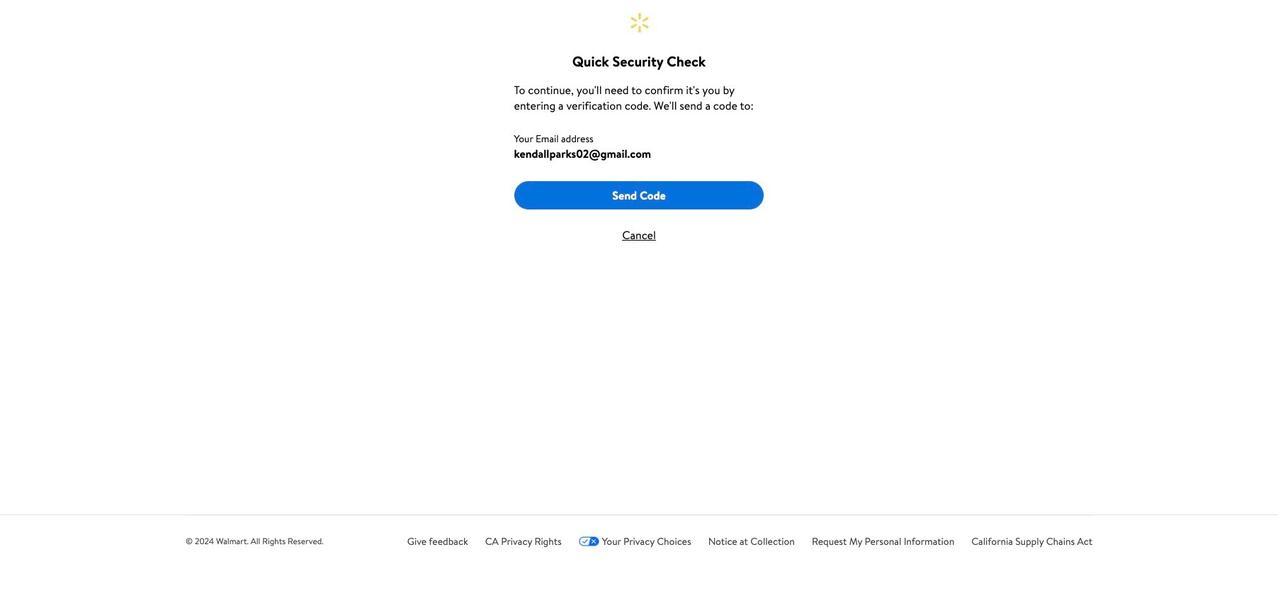 Task type: locate. For each thing, give the bounding box(es) containing it.
walmart logo with link to homepage. image
[[628, 11, 650, 34]]

privacy choices icon image
[[579, 537, 599, 547]]



Task type: vqa. For each thing, say whether or not it's contained in the screenshot.
privacy choices icon
yes



